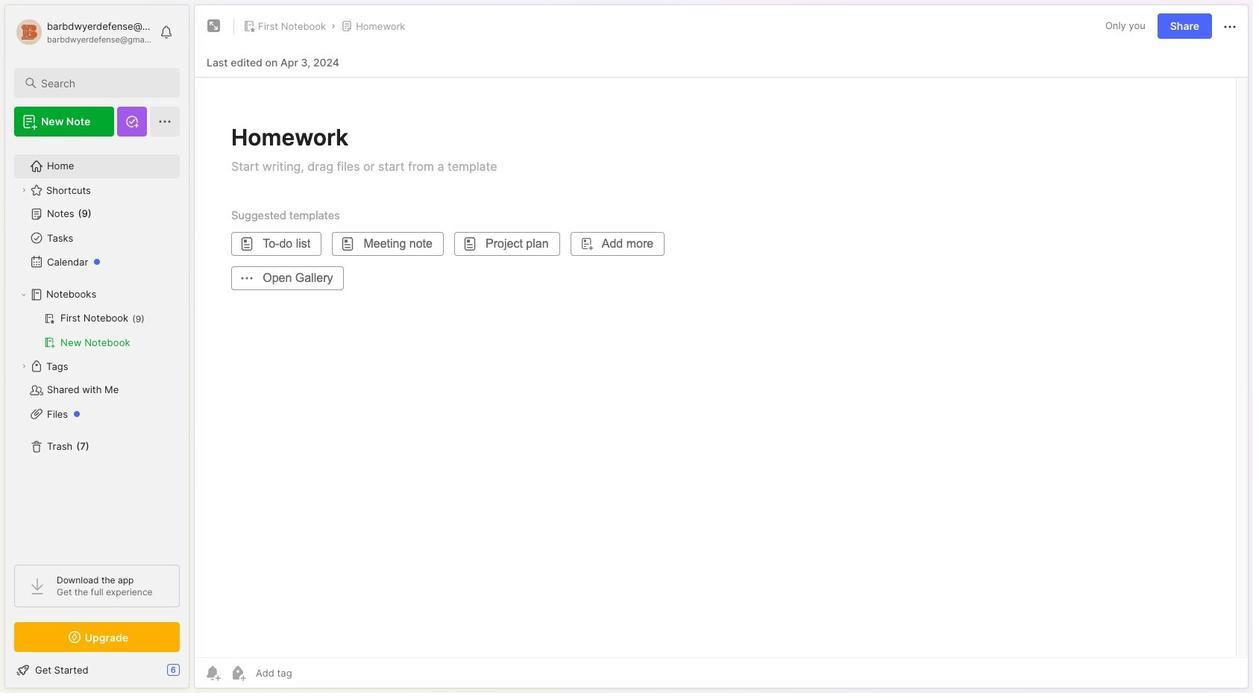 Task type: locate. For each thing, give the bounding box(es) containing it.
none search field inside main element
[[41, 74, 166, 92]]

add tag image
[[229, 664, 247, 682]]

expand note image
[[205, 17, 223, 35]]

Help and Learning task checklist field
[[5, 658, 189, 682]]

group
[[14, 307, 179, 355]]

expand tags image
[[19, 362, 28, 371]]

tree
[[5, 146, 189, 552]]

Search text field
[[41, 76, 166, 90]]

None search field
[[41, 74, 166, 92]]

note window element
[[194, 4, 1249, 693]]



Task type: describe. For each thing, give the bounding box(es) containing it.
Note Editor text field
[[195, 77, 1249, 658]]

Account field
[[14, 17, 152, 47]]

tree inside main element
[[5, 146, 189, 552]]

group inside tree
[[14, 307, 179, 355]]

more actions image
[[1222, 18, 1240, 36]]

expand notebooks image
[[19, 290, 28, 299]]

More actions field
[[1222, 17, 1240, 36]]

Add tag field
[[255, 667, 367, 680]]

main element
[[0, 0, 194, 693]]

add a reminder image
[[204, 664, 222, 682]]

click to collapse image
[[188, 666, 200, 684]]



Task type: vqa. For each thing, say whether or not it's contained in the screenshot.
Note Window element
yes



